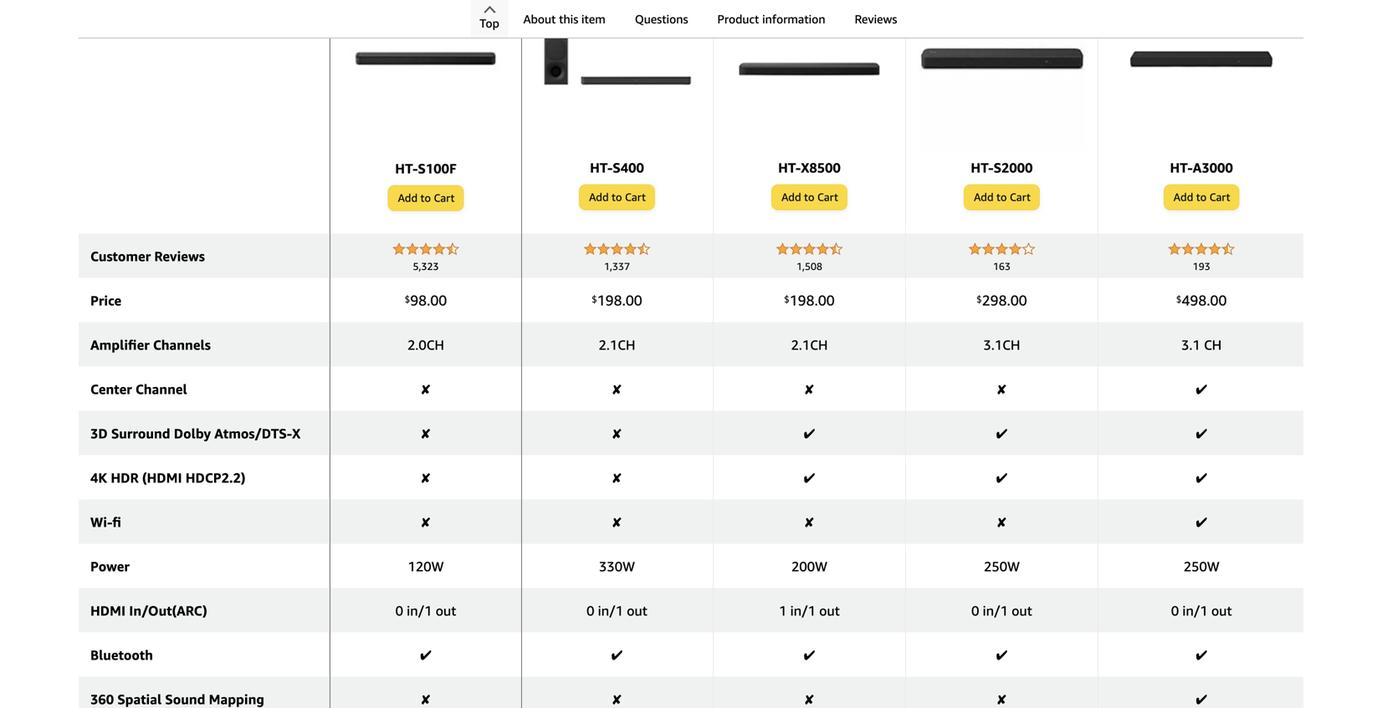 Task type: vqa. For each thing, say whether or not it's contained in the screenshot.
go to cart
no



Task type: describe. For each thing, give the bounding box(es) containing it.
163
[[993, 261, 1011, 272]]

channel
[[136, 382, 187, 398]]

atmos/dts-
[[214, 426, 292, 442]]

4 0 in/1 out from the left
[[1172, 603, 1232, 619]]

hdmi in/out(arc)
[[90, 603, 207, 619]]

ht- for s400
[[590, 160, 613, 176]]

3 00 from the left
[[818, 292, 835, 309]]

to for a3000
[[1197, 191, 1207, 204]]

1,508
[[797, 261, 823, 272]]

ht-s2000
[[971, 160, 1033, 176]]

product information
[[718, 12, 826, 26]]

1 vertical spatial reviews
[[154, 249, 205, 264]]

this
[[559, 12, 579, 26]]

2 198 from the left
[[790, 292, 815, 309]]

questions
[[635, 12, 688, 26]]

1 in/1 out
[[779, 603, 840, 619]]

s2000
[[994, 160, 1033, 176]]

ht- for x8500
[[778, 160, 801, 176]]

1 00 from the left
[[430, 292, 447, 309]]

5 00 from the left
[[1211, 292, 1227, 309]]

3 0 in/1 out from the left
[[972, 603, 1033, 619]]

2 out from the left
[[627, 603, 648, 619]]

x
[[292, 426, 301, 442]]

330w
[[599, 559, 635, 575]]

add for s2000
[[974, 191, 994, 204]]

ht-s2000 link
[[918, 0, 1086, 185]]

3.1
[[1182, 337, 1201, 353]]

customer reviews
[[90, 249, 205, 264]]

add for x8500
[[782, 191, 801, 204]]

ht-x8500
[[778, 160, 841, 176]]

498
[[1182, 292, 1207, 309]]

add for a3000
[[1174, 191, 1194, 204]]

add to cart for s2000
[[974, 191, 1031, 204]]

center
[[90, 382, 132, 398]]

cart for a3000
[[1210, 191, 1231, 204]]

amplifier
[[90, 337, 150, 353]]

$ inside $ 98 . 00
[[405, 294, 410, 305]]

3 . from the left
[[815, 292, 818, 309]]

wi-fi
[[90, 515, 121, 531]]

ht-a3000
[[1170, 160, 1234, 176]]

2 250w from the left
[[1184, 559, 1220, 575]]

add to cart submit for a3000
[[1165, 185, 1239, 210]]

power
[[90, 559, 130, 575]]

center channel
[[90, 382, 187, 398]]

1
[[779, 603, 787, 619]]

to for s2000
[[997, 191, 1007, 204]]

add to cart submit for s2000
[[965, 185, 1039, 210]]

add to cart submit for s400
[[580, 185, 654, 210]]

about this item
[[524, 12, 606, 26]]

200w
[[792, 559, 828, 575]]

a3000
[[1193, 160, 1234, 176]]

ht- for s2000
[[971, 160, 994, 176]]

2 00 from the left
[[626, 292, 643, 309]]

4 out from the left
[[1012, 603, 1033, 619]]

4 in/1 from the left
[[983, 603, 1009, 619]]

information
[[762, 12, 826, 26]]

ht- for a3000
[[1170, 160, 1193, 176]]

1 horizontal spatial reviews
[[855, 12, 898, 26]]

add to cart for s100f
[[398, 192, 455, 205]]

4 . from the left
[[1007, 292, 1011, 309]]

cart for s100f
[[434, 192, 455, 205]]

$ 98 . 00
[[405, 292, 447, 309]]

ht-s100f
[[395, 161, 457, 177]]

$ 298 . 00
[[977, 292, 1028, 309]]

dolby
[[174, 426, 211, 442]]

about
[[524, 12, 556, 26]]

5 out from the left
[[1212, 603, 1232, 619]]

in/out(arc)
[[129, 603, 207, 619]]

2 $ from the left
[[592, 294, 597, 305]]

3d surround dolby atmos/dts-x
[[90, 426, 301, 442]]

hdmi
[[90, 603, 126, 619]]

2 0 in/1 out from the left
[[587, 603, 648, 619]]



Task type: locate. For each thing, give the bounding box(es) containing it.
ht-s400
[[590, 160, 644, 176]]

. down 1,508
[[815, 292, 818, 309]]

(hdmi
[[142, 470, 182, 486]]

to down the ht-s2000
[[997, 191, 1007, 204]]

cart down "x8500"
[[818, 191, 839, 204]]

amplifier channels
[[90, 337, 211, 353]]

4 0 from the left
[[1172, 603, 1179, 619]]

to down ht-s100f
[[421, 192, 431, 205]]

00
[[430, 292, 447, 309], [626, 292, 643, 309], [818, 292, 835, 309], [1011, 292, 1028, 309], [1211, 292, 1227, 309]]

reviews right customer
[[154, 249, 205, 264]]

5 in/1 from the left
[[1183, 603, 1208, 619]]

add down ht-a3000 at the top of page
[[1174, 191, 1194, 204]]

1 $ from the left
[[405, 294, 410, 305]]

spatial
[[117, 692, 162, 708]]

4k hdr (hdmi hdcp2.2)
[[90, 470, 246, 486]]

1 0 in/1 out from the left
[[396, 603, 456, 619]]

1 2.1ch from the left
[[599, 337, 636, 353]]

bluetooth
[[90, 648, 153, 664]]

to down ht-s400
[[612, 191, 622, 204]]

ht s400 image
[[534, 0, 701, 151]]

. down 5,323 at the top
[[427, 292, 430, 309]]

add to cart down ht-s400
[[589, 191, 646, 204]]

add to cart down the ht-s2000
[[974, 191, 1031, 204]]

1 250w from the left
[[984, 559, 1020, 575]]

360
[[90, 692, 114, 708]]

add to cart for s400
[[589, 191, 646, 204]]

add to cart down ht-x8500
[[782, 191, 839, 204]]

1 0 from the left
[[396, 603, 403, 619]]

$ inside $ 498 . 00
[[1177, 294, 1182, 305]]

198 down 1,508
[[790, 292, 815, 309]]

ht- inside the ht-x8500 link
[[778, 160, 801, 176]]

00 down 1,508
[[818, 292, 835, 309]]

00 down 1,337
[[626, 292, 643, 309]]

5,323
[[413, 261, 439, 272]]

$ 198 . 00 down 1,508
[[784, 292, 835, 309]]

add to cart submit down the ht-s2000
[[965, 185, 1039, 210]]

to for x8500
[[804, 191, 815, 204]]

wi-
[[90, 515, 112, 531]]

ch
[[1204, 337, 1222, 353]]

customer
[[90, 249, 151, 264]]

00 right 98
[[430, 292, 447, 309]]

add to cart submit down ht-x8500
[[773, 185, 847, 210]]

2 2.1ch from the left
[[791, 337, 828, 353]]

add for s400
[[589, 191, 609, 204]]

1 $ 198 . 00 from the left
[[592, 292, 643, 309]]

198
[[597, 292, 622, 309], [790, 292, 815, 309]]

1 horizontal spatial $ 198 . 00
[[784, 292, 835, 309]]

add to cart
[[589, 191, 646, 204], [782, 191, 839, 204], [974, 191, 1031, 204], [1174, 191, 1231, 204], [398, 192, 455, 205]]

surround
[[111, 426, 170, 442]]

. down 163
[[1007, 292, 1011, 309]]

. down 193
[[1207, 292, 1211, 309]]

to down ht-a3000 at the top of page
[[1197, 191, 1207, 204]]

add to cart submit for s100f
[[389, 186, 463, 210]]

5 . from the left
[[1207, 292, 1211, 309]]

$ 198 . 00
[[592, 292, 643, 309], [784, 292, 835, 309]]

cart down s2000
[[1010, 191, 1031, 204]]

add down ht-x8500
[[782, 191, 801, 204]]

$ 498 . 00
[[1177, 292, 1227, 309]]

00 right 498
[[1211, 292, 1227, 309]]

x8500
[[801, 160, 841, 176]]

fi
[[112, 515, 121, 531]]

to
[[612, 191, 622, 204], [804, 191, 815, 204], [997, 191, 1007, 204], [1197, 191, 1207, 204], [421, 192, 431, 205]]

2.1ch down 1,337
[[599, 337, 636, 353]]

1 horizontal spatial 198
[[790, 292, 815, 309]]

add
[[589, 191, 609, 204], [782, 191, 801, 204], [974, 191, 994, 204], [1174, 191, 1194, 204], [398, 192, 418, 205]]

reviews right information
[[855, 12, 898, 26]]

hdr
[[111, 470, 139, 486]]

$
[[405, 294, 410, 305], [592, 294, 597, 305], [784, 294, 790, 305], [977, 294, 982, 305], [1177, 294, 1182, 305]]

0
[[396, 603, 403, 619], [587, 603, 595, 619], [972, 603, 980, 619], [1172, 603, 1179, 619]]

ht a3000 image
[[1118, 0, 1286, 151]]

0 horizontal spatial 2.1ch
[[599, 337, 636, 353]]

3 $ from the left
[[784, 294, 790, 305]]

0 horizontal spatial reviews
[[154, 249, 205, 264]]

add down ht-s100f
[[398, 192, 418, 205]]

ht- inside the ht-a3000 link
[[1170, 160, 1193, 176]]

mapping
[[209, 692, 264, 708]]

channels
[[153, 337, 211, 353]]

2 $ 198 . 00 from the left
[[784, 292, 835, 309]]

s400
[[613, 160, 644, 176]]

2 . from the left
[[622, 292, 626, 309]]

add to cart submit down ht-s100f
[[389, 186, 463, 210]]

price
[[90, 293, 121, 309]]

sound
[[165, 692, 205, 708]]

add to cart for a3000
[[1174, 191, 1231, 204]]

0 horizontal spatial 198
[[597, 292, 622, 309]]

cart down the s400 in the top left of the page
[[625, 191, 646, 204]]

ht- inside ht-s400 link
[[590, 160, 613, 176]]

.
[[427, 292, 430, 309], [622, 292, 626, 309], [815, 292, 818, 309], [1007, 292, 1011, 309], [1207, 292, 1211, 309]]

360 spatial sound mapping
[[90, 692, 264, 708]]

add for s100f
[[398, 192, 418, 205]]

0 horizontal spatial $ 198 . 00
[[592, 292, 643, 309]]

cart down 's100f'
[[434, 192, 455, 205]]

item
[[582, 12, 606, 26]]

$ 198 . 00 down 1,337
[[592, 292, 643, 309]]

add to cart for x8500
[[782, 191, 839, 204]]

3.1 ch
[[1182, 337, 1222, 353]]

3 0 from the left
[[972, 603, 980, 619]]

cart for s400
[[625, 191, 646, 204]]

1 horizontal spatial 2.1ch
[[791, 337, 828, 353]]

Add to Cart submit
[[580, 185, 654, 210], [773, 185, 847, 210], [965, 185, 1039, 210], [1165, 185, 1239, 210], [389, 186, 463, 210]]

2 0 from the left
[[587, 603, 595, 619]]

0 horizontal spatial 250w
[[984, 559, 1020, 575]]

2 in/1 from the left
[[598, 603, 624, 619]]

0 in/1 out
[[396, 603, 456, 619], [587, 603, 648, 619], [972, 603, 1033, 619], [1172, 603, 1232, 619]]

out
[[436, 603, 456, 619], [627, 603, 648, 619], [820, 603, 840, 619], [1012, 603, 1033, 619], [1212, 603, 1232, 619]]

120w
[[408, 559, 444, 575]]

add to cart submit for x8500
[[773, 185, 847, 210]]

4k
[[90, 470, 107, 486]]

x8500 image
[[726, 0, 893, 151]]

cart
[[625, 191, 646, 204], [818, 191, 839, 204], [1010, 191, 1031, 204], [1210, 191, 1231, 204], [434, 192, 455, 205]]

5 $ from the left
[[1177, 294, 1182, 305]]

00 right 298
[[1011, 292, 1028, 309]]

2.1ch down 1,508
[[791, 337, 828, 353]]

3 in/1 from the left
[[791, 603, 816, 619]]

add to cart submit down ht-a3000 at the top of page
[[1165, 185, 1239, 210]]

4 $ from the left
[[977, 294, 982, 305]]

top
[[480, 16, 500, 30]]

ht-
[[590, 160, 613, 176], [778, 160, 801, 176], [971, 160, 994, 176], [1170, 160, 1193, 176], [395, 161, 418, 177]]

to for s400
[[612, 191, 622, 204]]

1,337
[[604, 261, 630, 272]]

3d
[[90, 426, 108, 442]]

add to cart submit down ht-s400
[[580, 185, 654, 210]]

to for s100f
[[421, 192, 431, 205]]

cart for x8500
[[818, 191, 839, 204]]

product
[[718, 12, 759, 26]]

2.0ch
[[408, 337, 444, 353]]

ht s2000 image
[[919, 0, 1086, 151]]

3 out from the left
[[820, 603, 840, 619]]

4 00 from the left
[[1011, 292, 1028, 309]]

in/1
[[407, 603, 432, 619], [598, 603, 624, 619], [791, 603, 816, 619], [983, 603, 1009, 619], [1183, 603, 1208, 619]]

ht- inside ht-s2000 link
[[971, 160, 994, 176]]

1 198 from the left
[[597, 292, 622, 309]]

cart for s2000
[[1010, 191, 1031, 204]]

ht-x8500 link
[[726, 0, 894, 185]]

hdcp2.2)
[[186, 470, 246, 486]]

98
[[410, 292, 427, 309]]

add down ht-s400
[[589, 191, 609, 204]]

to down ht-x8500
[[804, 191, 815, 204]]

reviews
[[855, 12, 898, 26], [154, 249, 205, 264]]

$ inside $ 298 . 00
[[977, 294, 982, 305]]

ht-s100f link
[[342, 0, 510, 185]]

298
[[982, 292, 1007, 309]]

ht-s400 link
[[533, 0, 701, 185]]

✘
[[421, 382, 431, 398], [613, 382, 622, 398], [805, 382, 814, 398], [998, 382, 1007, 398], [421, 426, 431, 442], [613, 426, 622, 442], [421, 470, 431, 486], [613, 470, 622, 486], [421, 515, 431, 531], [613, 515, 622, 531], [805, 515, 814, 531], [998, 515, 1007, 531], [421, 692, 431, 708], [613, 692, 622, 708], [805, 692, 814, 708], [998, 692, 1007, 708]]

✔
[[1196, 382, 1208, 398], [804, 426, 815, 442], [997, 426, 1008, 442], [1196, 426, 1208, 442], [804, 470, 815, 486], [997, 470, 1008, 486], [1196, 470, 1208, 486], [1196, 515, 1208, 531], [420, 648, 432, 664], [612, 648, 623, 664], [804, 648, 815, 664], [997, 648, 1008, 664], [1196, 648, 1208, 664], [1196, 692, 1208, 708]]

ht-a3000 link
[[1111, 0, 1293, 185]]

add to cart down ht-s100f
[[398, 192, 455, 205]]

. down 1,337
[[622, 292, 626, 309]]

1 out from the left
[[436, 603, 456, 619]]

1 . from the left
[[427, 292, 430, 309]]

193
[[1193, 261, 1211, 272]]

0 vertical spatial reviews
[[855, 12, 898, 26]]

s100f
[[418, 161, 457, 177]]

250w
[[984, 559, 1020, 575], [1184, 559, 1220, 575]]

3.1ch
[[984, 337, 1021, 353]]

cart down 'a3000'
[[1210, 191, 1231, 204]]

1 horizontal spatial 250w
[[1184, 559, 1220, 575]]

ht- inside ht-s100f link
[[395, 161, 418, 177]]

ht- for s100f
[[395, 161, 418, 177]]

198 down 1,337
[[597, 292, 622, 309]]

2.1ch
[[599, 337, 636, 353], [791, 337, 828, 353]]

1 in/1 from the left
[[407, 603, 432, 619]]

add to cart down ht-a3000 at the top of page
[[1174, 191, 1231, 204]]

add down the ht-s2000
[[974, 191, 994, 204]]



